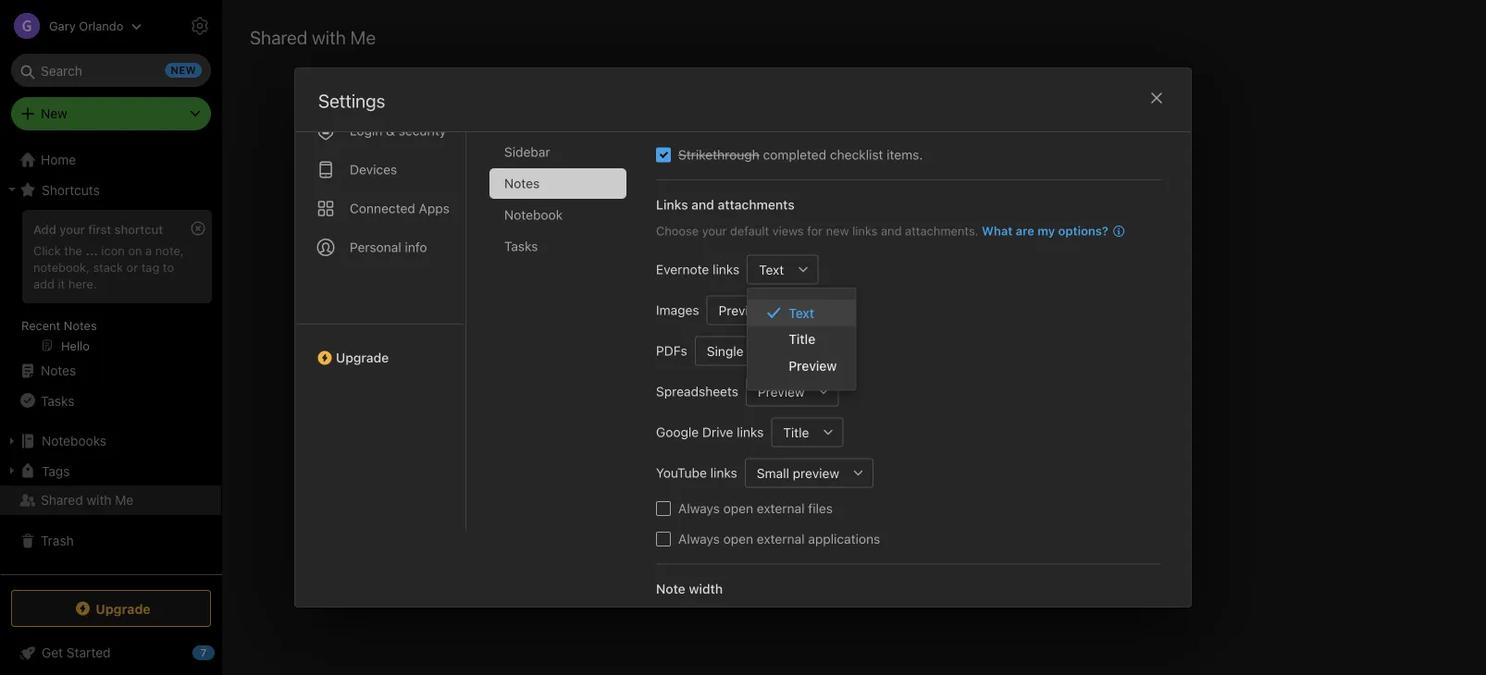 Task type: describe. For each thing, give the bounding box(es) containing it.
attachments
[[718, 197, 795, 212]]

tree containing home
[[0, 145, 222, 574]]

new
[[826, 223, 849, 237]]

upgrade inside tab list
[[336, 350, 389, 365]]

home
[[41, 152, 76, 168]]

add your first shortcut
[[33, 222, 163, 236]]

notebook tab
[[490, 199, 627, 230]]

dropdown list menu
[[748, 300, 856, 379]]

checklist
[[830, 147, 883, 162]]

close image
[[1146, 87, 1168, 109]]

1 vertical spatial upgrade button
[[11, 590, 211, 627]]

Choose default view option for Google Drive links field
[[771, 417, 843, 447]]

preview inside dropdown list menu
[[789, 358, 837, 373]]

notebook
[[504, 207, 563, 222]]

attachments.
[[905, 223, 979, 237]]

on
[[128, 243, 142, 257]]

Choose default view option for Images field
[[707, 295, 800, 325]]

Search text field
[[24, 54, 198, 87]]

icon
[[101, 243, 125, 257]]

spreadsheets
[[656, 384, 738, 399]]

are
[[1016, 223, 1035, 237]]

settings
[[318, 90, 385, 112]]

text menu item
[[748, 300, 856, 326]]

nothing shared yet
[[782, 408, 927, 428]]

note,
[[155, 243, 184, 257]]

here. inside shared with me element
[[1008, 445, 1042, 462]]

links and attachments
[[656, 197, 795, 212]]

...
[[86, 243, 98, 257]]

yet
[[903, 408, 927, 428]]

notes link
[[0, 356, 221, 386]]

always open external files
[[678, 501, 833, 516]]

small preview
[[757, 465, 839, 481]]

preview link
[[748, 353, 856, 379]]

notes right recent
[[64, 318, 97, 332]]

Always open external applications checkbox
[[656, 532, 671, 546]]

click
[[33, 243, 61, 257]]

for
[[807, 223, 823, 237]]

preview for preview 'button' to the top
[[719, 302, 766, 318]]

show
[[948, 445, 983, 462]]

group inside tree
[[0, 205, 221, 364]]

text inside menu item
[[789, 305, 814, 321]]

shortcuts
[[42, 182, 100, 197]]

files
[[808, 501, 833, 516]]

the
[[64, 243, 82, 257]]

views
[[772, 223, 804, 237]]

shortcuts button
[[0, 175, 221, 205]]

note
[[656, 581, 686, 596]]

what
[[982, 223, 1013, 237]]

stack
[[93, 260, 123, 274]]

first
[[88, 222, 111, 236]]

0 vertical spatial shared
[[846, 408, 899, 428]]

notebook,
[[33, 260, 90, 274]]

notebooks
[[739, 445, 809, 462]]

choose your default views for new links and attachments.
[[656, 223, 979, 237]]

add
[[33, 277, 55, 290]]

sidebar
[[504, 144, 550, 159]]

strikethrough
[[678, 147, 760, 162]]

trash link
[[0, 527, 221, 556]]

notes down "recent notes"
[[41, 363, 76, 379]]

login
[[350, 123, 382, 138]]

notebooks
[[42, 434, 107, 449]]

0 vertical spatial me
[[350, 26, 376, 48]]

with inside tree
[[87, 493, 112, 508]]

preview for the bottommost preview 'button'
[[758, 384, 805, 399]]

single page button
[[695, 336, 782, 366]]

google drive links
[[656, 424, 764, 440]]

home link
[[0, 145, 222, 175]]

it
[[58, 277, 65, 290]]

links
[[656, 197, 688, 212]]

tags button
[[0, 456, 221, 486]]

open for always open external applications
[[723, 531, 753, 546]]

a
[[145, 243, 152, 257]]

add
[[33, 222, 56, 236]]

login & security
[[350, 123, 446, 138]]

title inside button
[[783, 425, 809, 440]]

pdfs
[[656, 343, 687, 358]]

Choose default view option for Evernote links field
[[747, 254, 818, 284]]

note width
[[656, 581, 723, 596]]

connected apps
[[350, 200, 450, 216]]

shared with me link
[[0, 486, 221, 515]]

recent notes
[[21, 318, 97, 332]]

you
[[895, 445, 919, 462]]

tab list for choose your default views for new links and attachments.
[[490, 74, 641, 530]]

apps
[[419, 200, 450, 216]]

security
[[399, 123, 446, 138]]

info
[[405, 239, 427, 254]]

items.
[[887, 147, 923, 162]]

Choose default view option for Spreadsheets field
[[746, 377, 839, 406]]

or
[[126, 260, 138, 274]]

Choose default view option for PDFs field
[[695, 336, 811, 366]]

always for always open external applications
[[678, 531, 720, 546]]

always for always open external files
[[678, 501, 720, 516]]

title link
[[748, 326, 856, 353]]

text link
[[748, 300, 856, 326]]

small preview button
[[745, 458, 844, 488]]

1 horizontal spatial shared with me
[[250, 26, 376, 48]]

here. inside icon on a note, notebook, stack or tag to add it here.
[[68, 277, 97, 290]]

evernote links
[[656, 261, 740, 277]]

external for applications
[[757, 531, 805, 546]]

youtube links
[[656, 465, 737, 480]]

small
[[757, 465, 789, 481]]

what are my options?
[[982, 223, 1109, 237]]

strikethrough completed checklist items.
[[678, 147, 923, 162]]

notes and notebooks shared with you will show up here.
[[666, 445, 1042, 462]]



Task type: vqa. For each thing, say whether or not it's contained in the screenshot.
Find tasks… text field
no



Task type: locate. For each thing, give the bounding box(es) containing it.
expand tags image
[[5, 464, 19, 478]]

devices
[[350, 161, 397, 177]]

1 horizontal spatial text
[[789, 305, 814, 321]]

width
[[689, 581, 723, 596]]

text inside button
[[759, 262, 784, 277]]

0 vertical spatial open
[[723, 501, 753, 516]]

tab list for links and attachments
[[295, 55, 466, 530]]

0 vertical spatial tasks
[[504, 238, 538, 254]]

and left attachments.
[[881, 223, 902, 237]]

shared up preview
[[813, 445, 859, 462]]

new
[[41, 106, 67, 121]]

1 horizontal spatial upgrade button
[[295, 323, 466, 372]]

images
[[656, 302, 699, 317]]

0 vertical spatial title
[[789, 332, 816, 347]]

tags
[[42, 463, 70, 479]]

1 vertical spatial always
[[678, 531, 720, 546]]

1 vertical spatial shared with me
[[41, 493, 133, 508]]

me up "settings"
[[350, 26, 376, 48]]

google
[[656, 424, 699, 440]]

icon on a note, notebook, stack or tag to add it here.
[[33, 243, 184, 290]]

preview
[[793, 465, 839, 481]]

title button
[[771, 417, 814, 447]]

title down text link
[[789, 332, 816, 347]]

and down "drive"
[[710, 445, 735, 462]]

2 vertical spatial and
[[710, 445, 735, 462]]

shared down tags
[[41, 493, 83, 508]]

0 horizontal spatial upgrade button
[[11, 590, 211, 627]]

Choose default view option for YouTube links field
[[745, 458, 874, 488]]

shared inside shared with me link
[[41, 493, 83, 508]]

external up always open external applications
[[757, 501, 805, 516]]

shared with me up "settings"
[[250, 26, 376, 48]]

completed
[[763, 147, 827, 162]]

title inside dropdown list menu
[[789, 332, 816, 347]]

sidebar tab
[[490, 137, 627, 167]]

text
[[759, 262, 784, 277], [789, 305, 814, 321]]

tasks tab
[[490, 231, 627, 261]]

here. right up
[[1008, 445, 1042, 462]]

preview down the title link
[[789, 358, 837, 373]]

here. right it
[[68, 277, 97, 290]]

1 horizontal spatial here.
[[1008, 445, 1042, 462]]

personal
[[350, 239, 401, 254]]

0 horizontal spatial shared
[[41, 493, 83, 508]]

tab list containing login & security
[[295, 55, 466, 530]]

here.
[[68, 277, 97, 290], [1008, 445, 1042, 462]]

1 always from the top
[[678, 501, 720, 516]]

None search field
[[24, 54, 198, 87]]

trash
[[41, 534, 74, 549]]

always right always open external files option
[[678, 501, 720, 516]]

0 horizontal spatial with
[[87, 493, 112, 508]]

evernote
[[656, 261, 709, 277]]

preview button
[[707, 295, 770, 325], [746, 377, 809, 406]]

upgrade
[[336, 350, 389, 365], [96, 601, 151, 617]]

drive
[[702, 424, 733, 440]]

2 always from the top
[[678, 531, 720, 546]]

notes inside shared with me element
[[666, 445, 706, 462]]

notes
[[504, 175, 540, 191], [64, 318, 97, 332], [41, 363, 76, 379], [666, 445, 706, 462]]

0 horizontal spatial shared with me
[[41, 493, 133, 508]]

1 horizontal spatial shared
[[250, 26, 307, 48]]

default
[[730, 223, 769, 237]]

preview inside field
[[758, 384, 805, 399]]

shortcut
[[114, 222, 163, 236]]

and for notebooks
[[710, 445, 735, 462]]

1 vertical spatial open
[[723, 531, 753, 546]]

me down "tags" button
[[115, 493, 133, 508]]

1 vertical spatial here.
[[1008, 445, 1042, 462]]

0 vertical spatial preview
[[719, 302, 766, 318]]

preview down preview link
[[758, 384, 805, 399]]

settings image
[[189, 15, 211, 37]]

your down links and attachments
[[702, 223, 727, 237]]

preview button up single page 'button'
[[707, 295, 770, 325]]

0 vertical spatial here.
[[68, 277, 97, 290]]

always right always open external applications checkbox
[[678, 531, 720, 546]]

tasks down notebook
[[504, 238, 538, 254]]

1 horizontal spatial tab list
[[490, 74, 641, 530]]

external
[[757, 501, 805, 516], [757, 531, 805, 546]]

applications
[[808, 531, 880, 546]]

1 vertical spatial tasks
[[41, 393, 74, 408]]

links right new
[[852, 223, 878, 237]]

shared with me element
[[222, 0, 1486, 676]]

open down always open external files
[[723, 531, 753, 546]]

external for files
[[757, 501, 805, 516]]

0 vertical spatial upgrade
[[336, 350, 389, 365]]

tree
[[0, 145, 222, 574]]

1 vertical spatial shared
[[813, 445, 859, 462]]

1 external from the top
[[757, 501, 805, 516]]

2 horizontal spatial with
[[863, 445, 891, 462]]

0 horizontal spatial here.
[[68, 277, 97, 290]]

will
[[923, 445, 944, 462]]

2 open from the top
[[723, 531, 753, 546]]

tab list containing sidebar
[[490, 74, 641, 530]]

preview
[[719, 302, 766, 318], [789, 358, 837, 373], [758, 384, 805, 399]]

upgrade button
[[295, 323, 466, 372], [11, 590, 211, 627]]

1 vertical spatial shared
[[41, 493, 83, 508]]

preview up single page
[[719, 302, 766, 318]]

1 vertical spatial preview
[[789, 358, 837, 373]]

and for attachments
[[692, 197, 714, 212]]

shared with me down "tags" button
[[41, 493, 133, 508]]

0 vertical spatial external
[[757, 501, 805, 516]]

preview button up title button
[[746, 377, 809, 406]]

nothing
[[782, 408, 842, 428]]

links left text button at the right top of page
[[713, 261, 740, 277]]

notes inside tab
[[504, 175, 540, 191]]

single page
[[707, 343, 777, 358]]

2 external from the top
[[757, 531, 805, 546]]

tasks inside tab
[[504, 238, 538, 254]]

0 vertical spatial shared with me
[[250, 26, 376, 48]]

open
[[723, 501, 753, 516], [723, 531, 753, 546]]

tag
[[141, 260, 159, 274]]

preview inside choose default view option for images field
[[719, 302, 766, 318]]

1 vertical spatial me
[[115, 493, 133, 508]]

shared up "notes and notebooks shared with you will show up here."
[[846, 408, 899, 428]]

2 vertical spatial with
[[87, 493, 112, 508]]

new button
[[11, 97, 211, 130]]

notes up the youtube
[[666, 445, 706, 462]]

links up notebooks
[[737, 424, 764, 440]]

shared inside shared with me element
[[250, 26, 307, 48]]

1 horizontal spatial upgrade
[[336, 350, 389, 365]]

links down "drive"
[[710, 465, 737, 480]]

1 horizontal spatial tasks
[[504, 238, 538, 254]]

shared
[[846, 408, 899, 428], [813, 445, 859, 462]]

choose
[[656, 223, 699, 237]]

me
[[350, 26, 376, 48], [115, 493, 133, 508]]

external down always open external files
[[757, 531, 805, 546]]

text button
[[747, 254, 789, 284]]

to
[[163, 260, 174, 274]]

notes tab
[[490, 168, 627, 199]]

your up the
[[59, 222, 85, 236]]

shared with me inside tree
[[41, 493, 133, 508]]

Select218 checkbox
[[656, 147, 671, 162]]

tasks up 'notebooks' at bottom left
[[41, 393, 74, 408]]

shared
[[250, 26, 307, 48], [41, 493, 83, 508]]

single
[[707, 343, 744, 358]]

1 open from the top
[[723, 501, 753, 516]]

personal info
[[350, 239, 427, 254]]

with down "tags" button
[[87, 493, 112, 508]]

0 horizontal spatial tasks
[[41, 393, 74, 408]]

2 vertical spatial preview
[[758, 384, 805, 399]]

0 vertical spatial text
[[759, 262, 784, 277]]

1 horizontal spatial me
[[350, 26, 376, 48]]

click the ...
[[33, 243, 98, 257]]

up
[[987, 445, 1004, 462]]

title
[[789, 332, 816, 347], [783, 425, 809, 440]]

Always open external files checkbox
[[656, 501, 671, 516]]

0 vertical spatial shared
[[250, 26, 307, 48]]

tasks button
[[0, 386, 221, 416]]

open for always open external files
[[723, 501, 753, 516]]

group
[[0, 205, 221, 364]]

page
[[747, 343, 777, 358]]

expand notebooks image
[[5, 434, 19, 449]]

youtube
[[656, 465, 707, 480]]

always open external applications
[[678, 531, 880, 546]]

1 vertical spatial external
[[757, 531, 805, 546]]

shared right settings image
[[250, 26, 307, 48]]

my
[[1038, 223, 1055, 237]]

0 vertical spatial with
[[312, 26, 346, 48]]

with
[[312, 26, 346, 48], [863, 445, 891, 462], [87, 493, 112, 508]]

and right links
[[692, 197, 714, 212]]

1 vertical spatial text
[[789, 305, 814, 321]]

&
[[386, 123, 395, 138]]

tab list
[[295, 55, 466, 530], [490, 74, 641, 530]]

recent
[[21, 318, 60, 332]]

0 horizontal spatial your
[[59, 222, 85, 236]]

0 horizontal spatial upgrade
[[96, 601, 151, 617]]

0 vertical spatial always
[[678, 501, 720, 516]]

upgrade button inside tab list
[[295, 323, 466, 372]]

1 horizontal spatial with
[[312, 26, 346, 48]]

always
[[678, 501, 720, 516], [678, 531, 720, 546]]

1 vertical spatial upgrade
[[96, 601, 151, 617]]

your for first
[[59, 222, 85, 236]]

notebooks link
[[0, 427, 221, 456]]

shared with me
[[250, 26, 376, 48], [41, 493, 133, 508]]

tasks inside button
[[41, 393, 74, 408]]

notes down the sidebar
[[504, 175, 540, 191]]

0 vertical spatial preview button
[[707, 295, 770, 325]]

your for default
[[702, 223, 727, 237]]

1 vertical spatial preview button
[[746, 377, 809, 406]]

1 vertical spatial title
[[783, 425, 809, 440]]

group containing add your first shortcut
[[0, 205, 221, 364]]

connected
[[350, 200, 415, 216]]

with left you
[[863, 445, 891, 462]]

with up "settings"
[[312, 26, 346, 48]]

options?
[[1058, 223, 1109, 237]]

1 vertical spatial with
[[863, 445, 891, 462]]

1 horizontal spatial your
[[702, 223, 727, 237]]

text down views
[[759, 262, 784, 277]]

and
[[692, 197, 714, 212], [881, 223, 902, 237], [710, 445, 735, 462]]

0 horizontal spatial me
[[115, 493, 133, 508]]

0 horizontal spatial text
[[759, 262, 784, 277]]

1 vertical spatial and
[[881, 223, 902, 237]]

0 vertical spatial and
[[692, 197, 714, 212]]

0 vertical spatial upgrade button
[[295, 323, 466, 372]]

title up notebooks
[[783, 425, 809, 440]]

0 horizontal spatial tab list
[[295, 55, 466, 530]]

and inside shared with me element
[[710, 445, 735, 462]]

open up always open external applications
[[723, 501, 753, 516]]

links
[[852, 223, 878, 237], [713, 261, 740, 277], [737, 424, 764, 440], [710, 465, 737, 480]]

text up the title link
[[789, 305, 814, 321]]



